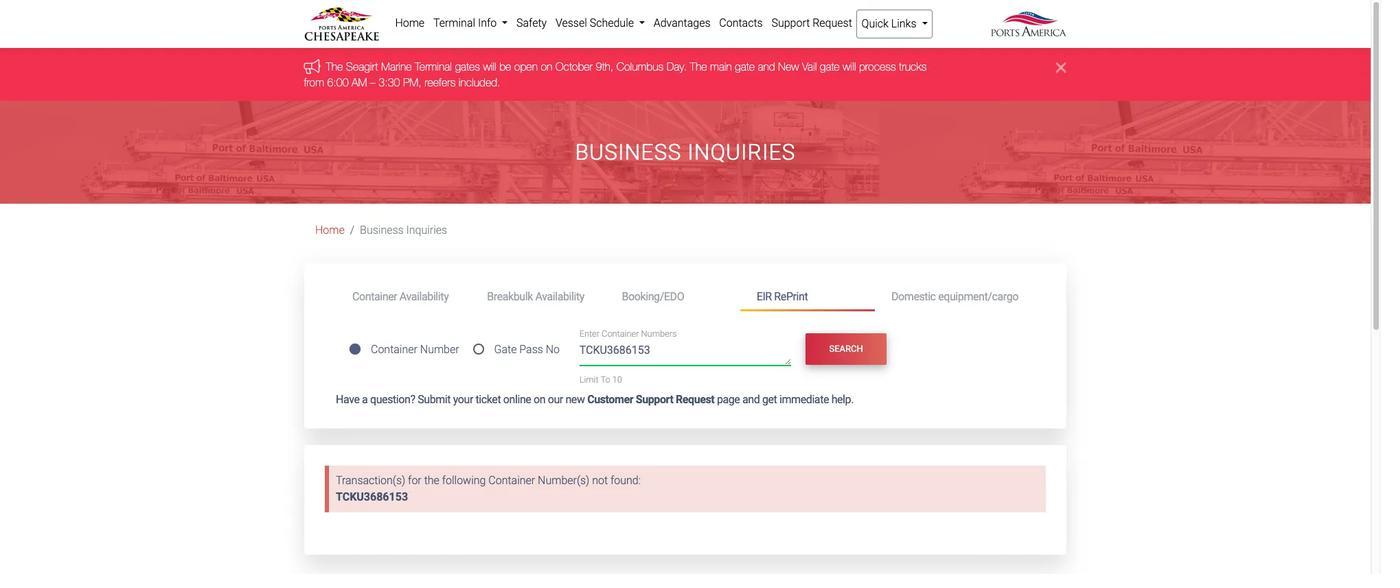 Task type: describe. For each thing, give the bounding box(es) containing it.
container left number
[[371, 343, 417, 357]]

columbus
[[617, 61, 664, 73]]

gate pass no
[[494, 343, 560, 357]]

1 vertical spatial home link
[[315, 224, 345, 237]]

transaction(s) for the following container number(s) not found: tcku3686153
[[336, 475, 641, 504]]

domestic
[[891, 290, 936, 303]]

1 horizontal spatial business inquiries
[[575, 139, 796, 165]]

domestic equipment/cargo
[[891, 290, 1019, 303]]

3:30
[[379, 76, 400, 88]]

reefers
[[425, 76, 456, 88]]

be
[[500, 61, 512, 73]]

info
[[478, 16, 497, 30]]

pm,
[[403, 76, 422, 88]]

container availability
[[352, 290, 449, 303]]

availability for breakbulk availability
[[535, 290, 584, 303]]

submit
[[418, 393, 451, 407]]

vessel schedule link
[[551, 10, 649, 37]]

pass
[[519, 343, 543, 357]]

–
[[370, 76, 376, 88]]

included.
[[459, 76, 501, 88]]

online
[[503, 393, 531, 407]]

1 vertical spatial and
[[742, 393, 760, 407]]

safety
[[516, 16, 547, 30]]

open
[[515, 61, 538, 73]]

equipment/cargo
[[938, 290, 1019, 303]]

contacts link
[[715, 10, 767, 37]]

Enter Container Numbers text field
[[579, 343, 791, 366]]

bullhorn image
[[304, 59, 326, 74]]

the seagirt marine terminal gates will be open on october 9th, columbus day. the main gate and new vail gate will process trucks from 6:00 am – 3:30 pm, reefers included.
[[304, 61, 927, 88]]

terminal info
[[433, 16, 499, 30]]

for
[[408, 475, 422, 488]]

1 vertical spatial request
[[676, 393, 714, 407]]

get
[[762, 393, 777, 407]]

container inside transaction(s) for the following container number(s) not found: tcku3686153
[[489, 475, 535, 488]]

have
[[336, 393, 360, 407]]

links
[[891, 17, 917, 30]]

help.
[[831, 393, 854, 407]]

number(s)
[[538, 475, 589, 488]]

schedule
[[590, 16, 634, 30]]

1 gate from the left
[[735, 61, 755, 73]]

quick links
[[862, 17, 919, 30]]

1 vertical spatial business
[[360, 224, 404, 237]]

container right enter
[[602, 329, 639, 339]]

vessel schedule
[[556, 16, 637, 30]]

0 vertical spatial home
[[395, 16, 425, 30]]

9th,
[[596, 61, 614, 73]]

gates
[[455, 61, 480, 73]]

the
[[424, 475, 439, 488]]

new
[[778, 61, 799, 73]]

gate
[[494, 343, 517, 357]]

0 horizontal spatial business inquiries
[[360, 224, 447, 237]]

booking/edo link
[[605, 284, 740, 310]]

reprint
[[774, 290, 808, 303]]

the seagirt marine terminal gates will be open on october 9th, columbus day. the main gate and new vail gate will process trucks from 6:00 am – 3:30 pm, reefers included. alert
[[0, 48, 1371, 101]]

ticket
[[476, 393, 501, 407]]

have a question? submit your ticket online on our new customer support request page and get immediate help.
[[336, 393, 854, 407]]

terminal inside the seagirt marine terminal gates will be open on october 9th, columbus day. the main gate and new vail gate will process trucks from 6:00 am – 3:30 pm, reefers included.
[[415, 61, 452, 73]]

advantages link
[[649, 10, 715, 37]]

eir
[[757, 290, 772, 303]]

availability for container availability
[[400, 290, 449, 303]]

booking/edo
[[622, 290, 684, 303]]

2 will from the left
[[843, 61, 856, 73]]

trucks
[[899, 61, 927, 73]]

1 vertical spatial on
[[534, 393, 545, 407]]

enter
[[579, 329, 600, 339]]

customer support request link
[[587, 393, 714, 407]]

terminal info link
[[429, 10, 512, 37]]

1 the from the left
[[326, 61, 343, 73]]

domestic equipment/cargo link
[[875, 284, 1035, 310]]

a
[[362, 393, 368, 407]]

am
[[352, 76, 367, 88]]

seagirt
[[346, 61, 378, 73]]



Task type: vqa. For each thing, say whether or not it's contained in the screenshot.
410.649.7773/70's phone office icon
no



Task type: locate. For each thing, give the bounding box(es) containing it.
0 vertical spatial and
[[758, 61, 775, 73]]

support request
[[772, 16, 852, 30]]

transaction(s)
[[336, 475, 405, 488]]

0 vertical spatial on
[[541, 61, 553, 73]]

1 vertical spatial home
[[315, 224, 345, 237]]

the up the 6:00
[[326, 61, 343, 73]]

safety link
[[512, 10, 551, 37]]

quick links link
[[857, 10, 933, 38]]

immediate
[[779, 393, 829, 407]]

1 vertical spatial support
[[636, 393, 673, 407]]

0 horizontal spatial business
[[360, 224, 404, 237]]

numbers
[[641, 329, 677, 339]]

container availability link
[[336, 284, 471, 310]]

request left quick
[[813, 16, 852, 30]]

page
[[717, 393, 740, 407]]

and inside the seagirt marine terminal gates will be open on october 9th, columbus day. the main gate and new vail gate will process trucks from 6:00 am – 3:30 pm, reefers included.
[[758, 61, 775, 73]]

support
[[772, 16, 810, 30], [636, 393, 673, 407]]

close image
[[1056, 59, 1067, 76]]

eir reprint
[[757, 290, 808, 303]]

will left be
[[483, 61, 497, 73]]

0 horizontal spatial inquiries
[[406, 224, 447, 237]]

1 will from the left
[[483, 61, 497, 73]]

vail
[[802, 61, 817, 73]]

will
[[483, 61, 497, 73], [843, 61, 856, 73]]

2 gate from the left
[[820, 61, 840, 73]]

request
[[813, 16, 852, 30], [676, 393, 714, 407]]

0 vertical spatial business inquiries
[[575, 139, 796, 165]]

home
[[395, 16, 425, 30], [315, 224, 345, 237]]

1 availability from the left
[[400, 290, 449, 303]]

container inside the container availability link
[[352, 290, 397, 303]]

0 vertical spatial inquiries
[[688, 139, 796, 165]]

support right customer
[[636, 393, 673, 407]]

limit
[[579, 375, 599, 385]]

availability up "container number"
[[400, 290, 449, 303]]

no
[[546, 343, 560, 357]]

inquiries
[[688, 139, 796, 165], [406, 224, 447, 237]]

gate right vail
[[820, 61, 840, 73]]

container up "container number"
[[352, 290, 397, 303]]

breakbulk availability link
[[471, 284, 605, 310]]

not
[[592, 475, 608, 488]]

quick
[[862, 17, 889, 30]]

1 horizontal spatial home
[[395, 16, 425, 30]]

day.
[[667, 61, 687, 73]]

container right the following
[[489, 475, 535, 488]]

1 horizontal spatial will
[[843, 61, 856, 73]]

request left page
[[676, 393, 714, 407]]

the seagirt marine terminal gates will be open on october 9th, columbus day. the main gate and new vail gate will process trucks from 6:00 am – 3:30 pm, reefers included. link
[[304, 61, 927, 88]]

gate right "main"
[[735, 61, 755, 73]]

0 horizontal spatial gate
[[735, 61, 755, 73]]

home link
[[391, 10, 429, 37], [315, 224, 345, 237]]

1 vertical spatial inquiries
[[406, 224, 447, 237]]

0 horizontal spatial will
[[483, 61, 497, 73]]

new
[[566, 393, 585, 407]]

availability up enter
[[535, 290, 584, 303]]

terminal
[[433, 16, 475, 30], [415, 61, 452, 73]]

breakbulk
[[487, 290, 533, 303]]

0 horizontal spatial support
[[636, 393, 673, 407]]

found:
[[611, 475, 641, 488]]

question?
[[370, 393, 415, 407]]

1 horizontal spatial the
[[690, 61, 707, 73]]

advantages
[[654, 16, 710, 30]]

contacts
[[719, 16, 763, 30]]

breakbulk availability
[[487, 290, 584, 303]]

on right open
[[541, 61, 553, 73]]

0 vertical spatial home link
[[391, 10, 429, 37]]

1 vertical spatial business inquiries
[[360, 224, 447, 237]]

process
[[859, 61, 896, 73]]

0 vertical spatial business
[[575, 139, 682, 165]]

0 horizontal spatial home link
[[315, 224, 345, 237]]

marine
[[381, 61, 412, 73]]

search button
[[806, 334, 887, 366]]

on
[[541, 61, 553, 73], [534, 393, 545, 407]]

0 vertical spatial terminal
[[433, 16, 475, 30]]

1 horizontal spatial availability
[[535, 290, 584, 303]]

following
[[442, 475, 486, 488]]

our
[[548, 393, 563, 407]]

search
[[829, 344, 863, 355]]

1 vertical spatial terminal
[[415, 61, 452, 73]]

1 horizontal spatial support
[[772, 16, 810, 30]]

to
[[601, 375, 610, 385]]

10
[[612, 375, 622, 385]]

availability inside breakbulk availability link
[[535, 290, 584, 303]]

0 horizontal spatial request
[[676, 393, 714, 407]]

will left process
[[843, 61, 856, 73]]

0 vertical spatial support
[[772, 16, 810, 30]]

and left new
[[758, 61, 775, 73]]

eir reprint link
[[740, 284, 875, 312]]

1 horizontal spatial home link
[[391, 10, 429, 37]]

0 horizontal spatial the
[[326, 61, 343, 73]]

2 the from the left
[[690, 61, 707, 73]]

2 availability from the left
[[535, 290, 584, 303]]

0 vertical spatial request
[[813, 16, 852, 30]]

1 horizontal spatial inquiries
[[688, 139, 796, 165]]

on inside the seagirt marine terminal gates will be open on october 9th, columbus day. the main gate and new vail gate will process trucks from 6:00 am – 3:30 pm, reefers included.
[[541, 61, 553, 73]]

and left get
[[742, 393, 760, 407]]

0 horizontal spatial home
[[315, 224, 345, 237]]

vessel
[[556, 16, 587, 30]]

business
[[575, 139, 682, 165], [360, 224, 404, 237]]

request inside 'support request' link
[[813, 16, 852, 30]]

1 horizontal spatial business
[[575, 139, 682, 165]]

number
[[420, 343, 459, 357]]

tcku3686153
[[336, 491, 408, 504]]

limit to 10
[[579, 375, 622, 385]]

availability
[[400, 290, 449, 303], [535, 290, 584, 303]]

the
[[326, 61, 343, 73], [690, 61, 707, 73]]

container
[[352, 290, 397, 303], [602, 329, 639, 339], [371, 343, 417, 357], [489, 475, 535, 488]]

0 horizontal spatial availability
[[400, 290, 449, 303]]

from
[[304, 76, 324, 88]]

the right day.
[[690, 61, 707, 73]]

and
[[758, 61, 775, 73], [742, 393, 760, 407]]

container number
[[371, 343, 459, 357]]

october
[[556, 61, 593, 73]]

enter container numbers
[[579, 329, 677, 339]]

your
[[453, 393, 473, 407]]

1 horizontal spatial gate
[[820, 61, 840, 73]]

business inquiries
[[575, 139, 796, 165], [360, 224, 447, 237]]

support up new
[[772, 16, 810, 30]]

on left our
[[534, 393, 545, 407]]

customer
[[587, 393, 633, 407]]

availability inside the container availability link
[[400, 290, 449, 303]]

terminal left 'info'
[[433, 16, 475, 30]]

support request link
[[767, 10, 857, 37]]

1 horizontal spatial request
[[813, 16, 852, 30]]

main
[[710, 61, 732, 73]]

terminal up reefers
[[415, 61, 452, 73]]

6:00
[[328, 76, 349, 88]]



